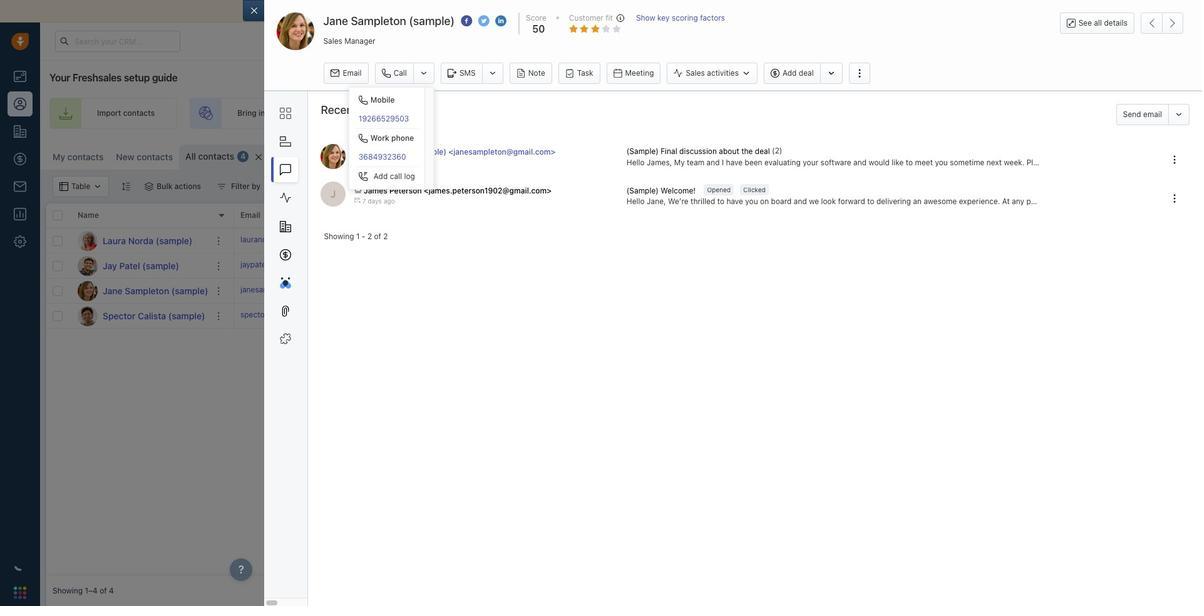 Task type: describe. For each thing, give the bounding box(es) containing it.
s image
[[78, 306, 98, 326]]

customize
[[948, 150, 986, 160]]

connect
[[283, 6, 318, 16]]

my
[[53, 152, 65, 162]]

my contacts
[[53, 152, 104, 162]]

laura norda (sample) link
[[103, 235, 193, 247]]

<james.peterson1902@gmail.com>
[[424, 186, 552, 196]]

the
[[742, 147, 753, 156]]

send
[[1124, 110, 1142, 119]]

connect your mailbox link
[[283, 6, 375, 16]]

customize table button
[[927, 145, 1014, 166]]

2 2 from the left
[[384, 232, 388, 241]]

50 button
[[529, 23, 545, 35]]

press space to select this row. row containing jaypatelsample@gmail.com
[[234, 254, 1196, 279]]

see all details
[[1079, 18, 1128, 28]]

email inside button
[[1144, 110, 1163, 119]]

press space to select this row. row containing laura norda (sample)
[[46, 229, 234, 254]]

1
[[356, 232, 360, 241]]

sampleton inside the jane sampleton (sample) 'link'
[[125, 285, 169, 296]]

⌘ o
[[341, 152, 355, 162]]

spector calista (sample) link
[[103, 310, 205, 322]]

details
[[1105, 18, 1128, 28]]

o
[[350, 152, 355, 162]]

bring in website leads link
[[190, 98, 339, 129]]

phone
[[392, 134, 414, 143]]

sales activities
[[686, 69, 739, 78]]

container_wx8msf4aqz5i3rn1 image for bulk
[[145, 182, 154, 191]]

3684932360 link
[[349, 148, 425, 167]]

james
[[364, 186, 388, 196]]

add deal
[[783, 69, 814, 78]]

recent
[[321, 103, 357, 117]]

days for (sample) final discussion about the deal
[[368, 158, 382, 166]]

email button
[[324, 63, 369, 84]]

close image
[[1184, 8, 1190, 14]]

more...
[[302, 152, 327, 162]]

sales manager
[[323, 36, 376, 45]]

conversations.
[[609, 6, 670, 16]]

patel
[[119, 260, 140, 271]]

(sample) for press space to select this row. row containing jay patel (sample)
[[142, 260, 179, 271]]

bring
[[237, 109, 257, 118]]

0 vertical spatial of
[[574, 6, 582, 16]]

(sample) for press space to select this row. row containing spector calista (sample)
[[168, 310, 205, 321]]

⌘
[[341, 152, 348, 162]]

0 vertical spatial sampleton
[[351, 14, 406, 28]]

jaypatelsample@gmail.com
[[241, 260, 337, 269]]

incoming image
[[354, 158, 361, 164]]

meeting
[[626, 68, 654, 78]]

showing for showing 1 - 2 of 2
[[324, 232, 354, 241]]

press space to select this row. row containing spector calista (sample)
[[46, 304, 234, 329]]

calista
[[138, 310, 166, 321]]

leads
[[297, 109, 317, 118]]

ago for (sample) welcome!
[[384, 197, 395, 205]]

work phone
[[371, 134, 414, 143]]

add for add deal
[[783, 69, 797, 78]]

linkedin circled image
[[496, 14, 507, 28]]

jane sampleton (sample) inside 'row group'
[[103, 285, 208, 296]]

7
[[362, 197, 366, 205]]

laura
[[103, 235, 126, 246]]

recent conversations
[[321, 103, 432, 117]]

mailbox
[[341, 6, 373, 16]]

janesampleton@gmail.com link
[[241, 284, 335, 298]]

website
[[267, 109, 295, 118]]

(sample) final discussion about the deal button
[[627, 146, 772, 157]]

manager
[[345, 36, 376, 45]]

clicked
[[744, 186, 766, 194]]

(sample) for press space to select this row. row containing jane sampleton (sample)
[[172, 285, 208, 296]]

(sample) for press space to select this row. row containing laura norda (sample)
[[156, 235, 193, 246]]

call button
[[375, 63, 413, 84]]

1 2 from the left
[[368, 232, 372, 241]]

connect your mailbox to improve deliverability and enable 2-way sync of email conversations. import all your sales data
[[283, 6, 776, 16]]

data
[[758, 6, 776, 16]]

3 days ago
[[362, 158, 395, 166]]

row group containing laura norda (sample)
[[46, 229, 234, 329]]

all
[[185, 151, 196, 162]]

freshworks switcher image
[[14, 587, 26, 599]]

jay
[[103, 260, 117, 271]]

l image
[[78, 231, 98, 251]]

meeting button
[[607, 63, 661, 84]]

call
[[390, 172, 402, 181]]

sync
[[552, 6, 572, 16]]

contacts for import
[[123, 109, 155, 118]]

team
[[440, 109, 458, 118]]

facebook circled image
[[461, 14, 472, 28]]

invite your team
[[400, 109, 458, 118]]

jane inside 'link'
[[103, 285, 123, 296]]

1 vertical spatial import
[[97, 109, 121, 118]]

janesampleton@gmail.com
[[241, 285, 335, 294]]

add contact
[[1146, 150, 1190, 160]]

contacts for my
[[67, 152, 104, 162]]

sales for sales activities
[[686, 69, 705, 78]]

import contacts link
[[49, 98, 177, 129]]

add for add call log
[[374, 172, 388, 181]]

name
[[78, 211, 99, 220]]

all contacts link
[[185, 150, 234, 163]]

(2)
[[772, 146, 783, 155]]

bulk
[[157, 182, 173, 191]]

in
[[259, 109, 265, 118]]

0 vertical spatial jane
[[323, 14, 348, 28]]

(sample) up the log
[[415, 147, 447, 157]]

by
[[252, 182, 261, 191]]

19266529503 link
[[349, 110, 425, 128]]

deal inside (sample) final discussion about the deal (2)
[[755, 147, 770, 156]]

press space to select this row. row containing janesampleton@gmail.com
[[234, 279, 1196, 304]]

actions
[[175, 182, 201, 191]]

days for (sample) welcome!
[[368, 197, 382, 205]]

-
[[362, 232, 366, 241]]

container_wx8msf4aqz5i3rn1 image for customize
[[936, 151, 944, 160]]

sales for sales manager
[[323, 36, 343, 45]]

name row
[[46, 204, 234, 229]]

spector
[[103, 310, 136, 321]]

show key scoring factors
[[636, 13, 725, 23]]

1 vertical spatial sampleton
[[374, 147, 413, 157]]

scoring
[[672, 13, 698, 23]]



Task type: locate. For each thing, give the bounding box(es) containing it.
(sample) left facebook circled icon
[[409, 14, 455, 28]]

to
[[375, 6, 384, 16]]

freshsales
[[73, 72, 122, 83]]

showing 1 - 2 of 2
[[324, 232, 388, 241]]

4 up filter by
[[241, 152, 246, 161]]

1 horizontal spatial jane sampleton (sample)
[[323, 14, 455, 28]]

new
[[116, 152, 135, 162]]

ago down james
[[384, 197, 395, 205]]

0 vertical spatial import
[[672, 6, 700, 16]]

my contacts button
[[46, 145, 110, 170], [53, 152, 104, 162]]

of right "-"
[[374, 232, 381, 241]]

contacts down setup
[[123, 109, 155, 118]]

1 vertical spatial ago
[[384, 197, 395, 205]]

(sample) right norda
[[156, 235, 193, 246]]

1 vertical spatial jane sampleton (sample)
[[103, 285, 208, 296]]

deal inside add deal button
[[799, 69, 814, 78]]

1 horizontal spatial deal
[[799, 69, 814, 78]]

sms button
[[441, 63, 482, 84]]

jane sampleton (sample) <janesampleton@gmail.com> link
[[354, 147, 556, 157]]

jaypatelsample@gmail.com link
[[241, 259, 337, 273]]

mobile
[[371, 95, 395, 105]]

about
[[719, 147, 740, 156]]

1 j image from the top
[[78, 256, 98, 276]]

deal
[[799, 69, 814, 78], [755, 147, 770, 156]]

0 vertical spatial deal
[[799, 69, 814, 78]]

show
[[636, 13, 656, 23]]

send email button
[[1117, 104, 1169, 125]]

days right the 3
[[368, 158, 382, 166]]

2 horizontal spatial of
[[574, 6, 582, 16]]

of right 1–4
[[100, 587, 107, 596]]

1 vertical spatial jane
[[354, 147, 372, 157]]

1 vertical spatial sales
[[686, 69, 705, 78]]

1 horizontal spatial 4
[[241, 152, 246, 161]]

1 horizontal spatial 2
[[384, 232, 388, 241]]

(sample) for (sample) final discussion about the deal (2)
[[627, 147, 659, 156]]

all right scoring
[[702, 6, 711, 16]]

1 vertical spatial days
[[368, 197, 382, 205]]

showing left 1
[[324, 232, 354, 241]]

laura norda (sample)
[[103, 235, 193, 246]]

ago for (sample) final discussion about the deal
[[384, 158, 395, 166]]

container_wx8msf4aqz5i3rn1 image left bulk
[[145, 182, 154, 191]]

jane up the 3
[[354, 147, 372, 157]]

sampleton
[[351, 14, 406, 28], [374, 147, 413, 157], [125, 285, 169, 296]]

customer fit
[[569, 13, 613, 23]]

ago up add call log
[[384, 158, 395, 166]]

0 horizontal spatial jane
[[103, 285, 123, 296]]

sampleton up manager
[[351, 14, 406, 28]]

email down sales manager
[[343, 68, 362, 78]]

2 j image from the top
[[78, 281, 98, 301]]

contacts right new
[[137, 152, 173, 162]]

1 horizontal spatial jane
[[323, 14, 348, 28]]

dialog
[[243, 0, 1203, 606]]

2 row group from the left
[[234, 229, 1196, 329]]

task button
[[559, 63, 600, 84]]

contacts right the all
[[198, 151, 234, 162]]

2 vertical spatial sampleton
[[125, 285, 169, 296]]

row group
[[46, 229, 234, 329], [234, 229, 1196, 329]]

improve
[[386, 6, 419, 16]]

(sample) right calista
[[168, 310, 205, 321]]

add for add contact
[[1146, 150, 1160, 160]]

j image for jane sampleton (sample)
[[78, 281, 98, 301]]

2 vertical spatial add
[[374, 172, 388, 181]]

0 horizontal spatial sales
[[323, 36, 343, 45]]

press space to select this row. row containing jay patel (sample)
[[46, 254, 234, 279]]

ago
[[384, 158, 395, 166], [384, 197, 395, 205]]

customize table
[[948, 150, 1006, 160]]

activities
[[707, 69, 739, 78]]

note button
[[510, 63, 552, 84]]

your left sales
[[714, 6, 732, 16]]

contact
[[1162, 150, 1190, 160]]

your for team
[[422, 109, 438, 118]]

all contacts 4
[[185, 151, 246, 162]]

add contact button
[[1129, 145, 1196, 166]]

0 horizontal spatial your
[[320, 6, 338, 16]]

0 vertical spatial email
[[585, 6, 607, 16]]

12 more... button
[[274, 148, 334, 166]]

1 vertical spatial add
[[1146, 150, 1160, 160]]

2 horizontal spatial jane
[[354, 147, 372, 157]]

sales
[[323, 36, 343, 45], [686, 69, 705, 78]]

show key scoring factors link
[[636, 13, 725, 36]]

log
[[404, 172, 415, 181]]

j image up s icon
[[78, 281, 98, 301]]

1 row group from the left
[[46, 229, 234, 329]]

outgoing image
[[354, 197, 361, 203]]

(sample) left final
[[627, 147, 659, 156]]

contacts right my
[[67, 152, 104, 162]]

days down james
[[368, 197, 382, 205]]

1 vertical spatial all
[[1095, 18, 1103, 28]]

import right key
[[672, 6, 700, 16]]

twitter circled image
[[478, 14, 490, 28]]

0 vertical spatial email
[[343, 68, 362, 78]]

score
[[526, 13, 547, 23]]

19266529503
[[359, 114, 409, 124]]

0 horizontal spatial showing
[[53, 587, 83, 596]]

1 horizontal spatial container_wx8msf4aqz5i3rn1 image
[[217, 182, 226, 191]]

score 50
[[526, 13, 547, 35]]

0 horizontal spatial email
[[585, 6, 607, 16]]

1 horizontal spatial showing
[[324, 232, 354, 241]]

container_wx8msf4aqz5i3rn1 image inside customize table button
[[936, 151, 944, 160]]

2 horizontal spatial add
[[1146, 150, 1160, 160]]

2 horizontal spatial container_wx8msf4aqz5i3rn1 image
[[936, 151, 944, 160]]

call link
[[375, 63, 413, 84]]

0 horizontal spatial jane sampleton (sample)
[[103, 285, 208, 296]]

1 vertical spatial j image
[[78, 281, 98, 301]]

0 vertical spatial showing
[[324, 232, 354, 241]]

press space to select this row. row containing jane sampleton (sample)
[[46, 279, 234, 304]]

final
[[661, 147, 678, 156]]

container_wx8msf4aqz5i3rn1 image inside bulk actions button
[[145, 182, 154, 191]]

email right sync
[[585, 6, 607, 16]]

0 vertical spatial add
[[783, 69, 797, 78]]

(sample) up spector calista (sample)
[[172, 285, 208, 296]]

filter by
[[231, 182, 261, 191]]

invite your team link
[[352, 98, 480, 129]]

0 horizontal spatial import
[[97, 109, 121, 118]]

1 vertical spatial deal
[[755, 147, 770, 156]]

your left 'mailbox'
[[320, 6, 338, 16]]

of inside dialog
[[374, 232, 381, 241]]

0 vertical spatial j image
[[78, 256, 98, 276]]

sampleton down work phone
[[374, 147, 413, 157]]

j image
[[78, 256, 98, 276], [78, 281, 98, 301]]

key
[[658, 13, 670, 23]]

j image left the jay
[[78, 256, 98, 276]]

showing 1–4 of 4
[[53, 587, 114, 596]]

grid containing laura norda (sample)
[[46, 202, 1196, 576]]

1–4
[[85, 587, 98, 596]]

import all your sales data link
[[672, 6, 779, 16]]

4 inside all contacts 4
[[241, 152, 246, 161]]

0 vertical spatial (sample)
[[627, 147, 659, 156]]

50
[[532, 23, 545, 35]]

sampleton down "jay patel (sample)" 'link'
[[125, 285, 169, 296]]

spector calista (sample)
[[103, 310, 205, 321]]

see all details button
[[1060, 13, 1135, 34]]

1 (sample) from the top
[[627, 147, 659, 156]]

showing inside dialog
[[324, 232, 354, 241]]

peterson
[[390, 186, 422, 196]]

new contacts button
[[110, 145, 179, 170], [116, 152, 173, 162]]

jane up sales manager
[[323, 14, 348, 28]]

1 horizontal spatial import
[[672, 6, 700, 16]]

0 horizontal spatial email
[[241, 211, 260, 220]]

3684932360
[[359, 152, 406, 162]]

1 horizontal spatial all
[[1095, 18, 1103, 28]]

0 horizontal spatial 2
[[368, 232, 372, 241]]

1 horizontal spatial email
[[343, 68, 362, 78]]

2 horizontal spatial your
[[714, 6, 732, 16]]

sales left activities
[[686, 69, 705, 78]]

conversations
[[360, 103, 432, 117]]

0 horizontal spatial add
[[374, 172, 388, 181]]

sales left manager
[[323, 36, 343, 45]]

(sample) welcome!
[[627, 186, 696, 195]]

welcome!
[[661, 186, 696, 195]]

fit
[[606, 13, 613, 23]]

0 horizontal spatial of
[[100, 587, 107, 596]]

0 vertical spatial jane sampleton (sample)
[[323, 14, 455, 28]]

(sample) left welcome! on the right of the page
[[627, 186, 659, 195]]

your for mailbox
[[320, 6, 338, 16]]

0 horizontal spatial all
[[702, 6, 711, 16]]

jane sampleton (sample) up manager
[[323, 14, 455, 28]]

enable
[[494, 6, 522, 16]]

1 vertical spatial email
[[1144, 110, 1163, 119]]

filter
[[231, 182, 250, 191]]

way
[[534, 6, 550, 16]]

spectorcalista@gmail.com
[[241, 310, 334, 319]]

customer
[[569, 13, 604, 23]]

import
[[672, 6, 700, 16], [97, 109, 121, 118]]

email
[[343, 68, 362, 78], [241, 211, 260, 220]]

1 vertical spatial (sample)
[[627, 186, 659, 195]]

container_wx8msf4aqz5i3rn1 image
[[936, 151, 944, 160], [145, 182, 154, 191], [217, 182, 226, 191]]

0 horizontal spatial container_wx8msf4aqz5i3rn1 image
[[145, 182, 154, 191]]

1 vertical spatial email
[[241, 211, 260, 220]]

2 vertical spatial of
[[100, 587, 107, 596]]

contacts for new
[[137, 152, 173, 162]]

all right see
[[1095, 18, 1103, 28]]

opened
[[707, 186, 731, 194]]

jane down the jay
[[103, 285, 123, 296]]

email down filter by
[[241, 211, 260, 220]]

showing left 1–4
[[53, 587, 83, 596]]

your left team
[[422, 109, 438, 118]]

0 vertical spatial 4
[[241, 152, 246, 161]]

jane sampleton (sample) up spector calista (sample)
[[103, 285, 208, 296]]

import down your freshsales setup guide
[[97, 109, 121, 118]]

email
[[585, 6, 607, 16], [1144, 110, 1163, 119]]

new contacts
[[116, 152, 173, 162]]

bring in website leads
[[237, 109, 317, 118]]

press space to select this row. row
[[46, 229, 234, 254], [234, 229, 1196, 254], [46, 254, 234, 279], [234, 254, 1196, 279], [46, 279, 234, 304], [234, 279, 1196, 304], [46, 304, 234, 329], [234, 304, 1196, 329]]

and
[[477, 6, 492, 16]]

dialog containing jane sampleton (sample)
[[243, 0, 1203, 606]]

(sample) final discussion about the deal link
[[627, 146, 772, 157]]

filter by button
[[209, 176, 269, 197]]

1 horizontal spatial sales
[[686, 69, 705, 78]]

contacts for all
[[198, 151, 234, 162]]

j image for jay patel (sample)
[[78, 256, 98, 276]]

(sample) up the jane sampleton (sample) 'link' on the left
[[142, 260, 179, 271]]

bulk actions
[[157, 182, 201, 191]]

grid
[[46, 202, 1196, 576]]

discussion
[[680, 147, 717, 156]]

0 horizontal spatial deal
[[755, 147, 770, 156]]

(sample) for (sample) welcome!
[[627, 186, 659, 195]]

your
[[320, 6, 338, 16], [714, 6, 732, 16], [422, 109, 438, 118]]

guide
[[152, 72, 178, 83]]

james peterson <james.peterson1902@gmail.com>
[[364, 186, 552, 196]]

(sample) inside button
[[627, 186, 659, 195]]

1 vertical spatial showing
[[53, 587, 83, 596]]

row group containing lauranordasample@gmail.com
[[234, 229, 1196, 329]]

email right send
[[1144, 110, 1163, 119]]

all inside button
[[1095, 18, 1103, 28]]

note
[[528, 68, 545, 78]]

import contacts
[[97, 109, 155, 118]]

0 vertical spatial ago
[[384, 158, 395, 166]]

0 vertical spatial sales
[[323, 36, 343, 45]]

1 horizontal spatial your
[[422, 109, 438, 118]]

showing for showing 1–4 of 4
[[53, 587, 83, 596]]

1 horizontal spatial email
[[1144, 110, 1163, 119]]

email inside button
[[343, 68, 362, 78]]

Search your CRM... text field
[[55, 31, 180, 52]]

cell
[[422, 229, 516, 253], [516, 229, 610, 253], [610, 229, 704, 253], [704, 229, 798, 253], [798, 229, 892, 253], [892, 229, 986, 253], [986, 229, 1196, 253], [328, 254, 422, 278], [422, 254, 516, 278], [516, 254, 610, 278], [610, 254, 704, 278], [704, 254, 798, 278], [798, 254, 892, 278], [892, 254, 986, 278], [986, 254, 1196, 278], [328, 279, 422, 303], [422, 279, 516, 303], [516, 279, 610, 303], [610, 279, 704, 303], [704, 279, 798, 303], [798, 279, 892, 303], [892, 279, 986, 303], [986, 279, 1196, 303], [328, 304, 422, 328], [422, 304, 516, 328], [516, 304, 610, 328], [610, 304, 704, 328], [704, 304, 798, 328], [798, 304, 892, 328], [892, 304, 986, 328], [986, 304, 1196, 328]]

all
[[702, 6, 711, 16], [1095, 18, 1103, 28]]

of right sync
[[574, 6, 582, 16]]

(sample) final discussion about the deal (2)
[[627, 146, 783, 156]]

4 right 1–4
[[109, 587, 114, 596]]

4167348672 link
[[334, 234, 380, 248]]

press space to select this row. row containing spectorcalista@gmail.com
[[234, 304, 1196, 329]]

(sample) welcome! link
[[627, 185, 698, 196]]

0 vertical spatial days
[[368, 158, 382, 166]]

table
[[988, 150, 1006, 160]]

container_wx8msf4aqz5i3rn1 image left customize
[[936, 151, 944, 160]]

add deal button
[[764, 63, 820, 84]]

1 vertical spatial 4
[[109, 587, 114, 596]]

1 horizontal spatial add
[[783, 69, 797, 78]]

1 horizontal spatial of
[[374, 232, 381, 241]]

(sample) inside (sample) final discussion about the deal (2)
[[627, 147, 659, 156]]

add call log
[[374, 172, 415, 181]]

bulk actions button
[[137, 176, 209, 197]]

jay patel (sample)
[[103, 260, 179, 271]]

container_wx8msf4aqz5i3rn1 image inside filter by button
[[217, 182, 226, 191]]

1 vertical spatial of
[[374, 232, 381, 241]]

2 (sample) from the top
[[627, 186, 659, 195]]

0 horizontal spatial 4
[[109, 587, 114, 596]]

press space to select this row. row containing lauranordasample@gmail.com
[[234, 229, 1196, 254]]

2 vertical spatial jane
[[103, 285, 123, 296]]

container_wx8msf4aqz5i3rn1 image left filter
[[217, 182, 226, 191]]

0 vertical spatial all
[[702, 6, 711, 16]]

lauranordasample@gmail.com link
[[241, 234, 347, 248]]



Task type: vqa. For each thing, say whether or not it's contained in the screenshot.
Techcave in the "link"
no



